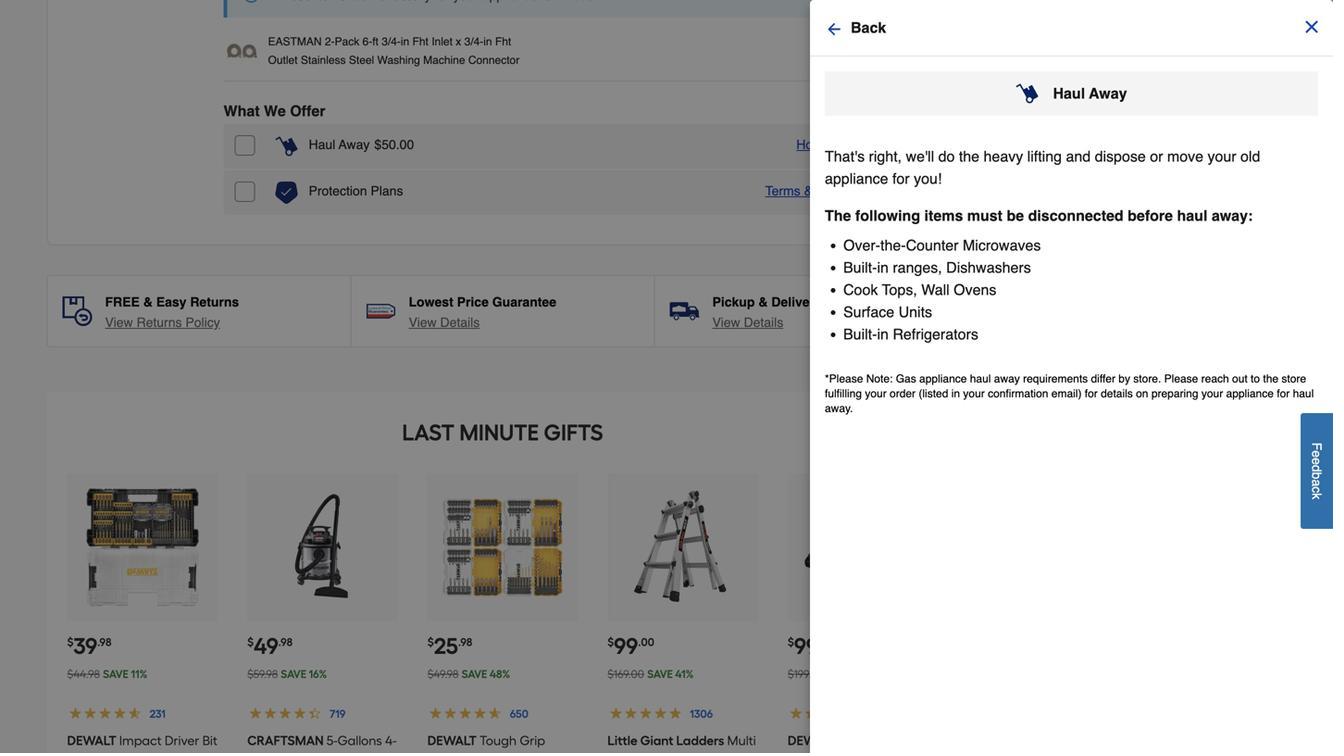Task type: locate. For each thing, give the bounding box(es) containing it.
e up b
[[1310, 458, 1325, 465]]

48%
[[490, 667, 510, 681]]

2 dewalt from the left
[[428, 733, 477, 749]]

.98 for 25
[[458, 635, 473, 649]]

4 save from the left
[[648, 667, 673, 681]]

$ inside $ 99 $199.00
[[788, 635, 795, 649]]

outlet
[[268, 54, 298, 67]]

note:
[[867, 372, 893, 385]]

reach
[[1202, 372, 1230, 385]]

1 horizontal spatial away
[[1090, 85, 1128, 102]]

checkout down 1,122
[[1200, 194, 1263, 211]]

stainless
[[301, 54, 346, 67]]

$49.98 save 48%
[[428, 667, 510, 681]]

1 horizontal spatial details
[[744, 315, 784, 330]]

please
[[1165, 372, 1199, 385]]

& left easy
[[143, 295, 153, 309]]

.00 up "$169.00 save 41%"
[[638, 635, 655, 649]]

0 vertical spatial returns
[[190, 295, 239, 309]]

0 horizontal spatial fht
[[413, 35, 429, 48]]

fht
[[413, 35, 429, 48], [496, 35, 512, 48]]

1 horizontal spatial .98
[[279, 635, 293, 649]]

0 horizontal spatial view
[[105, 315, 133, 330]]

& inside pickup & delivery options view details
[[759, 295, 768, 309]]

2 horizontal spatial appliance
[[1227, 387, 1275, 400]]

built- up cook
[[844, 259, 878, 276]]

or
[[1151, 148, 1164, 165]]

1 dewalt link from the left
[[428, 733, 566, 753]]

view for pickup & delivery options view details
[[713, 315, 741, 330]]

0 vertical spatial away
[[1090, 85, 1128, 102]]

1 vertical spatial built-
[[844, 326, 878, 343]]

appliance up (listed at the bottom right
[[920, 372, 968, 385]]

$
[[375, 137, 382, 152], [67, 635, 74, 649], [247, 635, 254, 649], [428, 635, 434, 649], [608, 635, 614, 649], [788, 635, 795, 649]]

your left old
[[1208, 148, 1237, 165]]

details
[[1102, 387, 1134, 400]]

view inside pickup & delivery options view details
[[713, 315, 741, 330]]

$ up $44.98
[[67, 635, 74, 649]]

haul down start
[[1054, 85, 1086, 102]]

0 horizontal spatial away
[[339, 137, 370, 152]]

works
[[837, 137, 873, 152]]

appliance down that's
[[825, 170, 889, 187]]

how it works
[[797, 137, 873, 152]]

returns down easy
[[137, 315, 182, 330]]

0 horizontal spatial the
[[960, 148, 980, 165]]

view returns policy link
[[105, 313, 220, 332]]

haul away
[[1054, 85, 1128, 102]]

1 vertical spatial away
[[339, 137, 370, 152]]

delivery
[[772, 295, 822, 309]]

f
[[1310, 442, 1325, 450]]

fht left inlet
[[413, 35, 429, 48]]

49
[[254, 633, 279, 660]]

4-
[[385, 733, 397, 749]]

view down pickup
[[713, 315, 741, 330]]

99 inside $ 99 $199.00
[[795, 633, 819, 660]]

how
[[797, 137, 823, 152]]

2 built- from the top
[[844, 326, 878, 343]]

.98 inside $ 49 .98
[[279, 635, 293, 649]]

1 vertical spatial haul
[[971, 372, 992, 385]]

f e e d b a c k button
[[1302, 413, 1334, 529]]

corded
[[267, 751, 312, 753]]

the
[[825, 207, 852, 224]]

must
[[968, 207, 1003, 224]]

view down "lowest"
[[409, 315, 437, 330]]

0 horizontal spatial dewalt link
[[428, 733, 566, 753]]

2 dewalt link from the left
[[788, 733, 936, 753]]

away left 50
[[339, 137, 370, 152]]

$ 39 .98
[[67, 633, 112, 660]]

1 view from the left
[[105, 315, 133, 330]]

2 3/4- from the left
[[465, 35, 484, 48]]

calculated
[[1111, 194, 1181, 211]]

1 horizontal spatial for
[[1086, 387, 1098, 400]]

options
[[826, 295, 875, 309]]

50
[[382, 137, 396, 152]]

items
[[925, 207, 964, 224]]

view down free
[[105, 315, 133, 330]]

2 vertical spatial haul
[[1294, 387, 1315, 400]]

dewalt link down $199.00
[[788, 733, 936, 753]]

the inside *please note: gas appliance haul away requirements differ by store. please reach out to the store fulfilling your order (listed in your confirmation email) for details on preparing your appliance for haul away.
[[1264, 372, 1279, 385]]

2 horizontal spatial .98
[[458, 635, 473, 649]]

& right terms
[[805, 183, 813, 198]]

save left 16%
[[281, 667, 307, 681]]

1 horizontal spatial appliance
[[920, 372, 968, 385]]

be
[[1007, 207, 1025, 224]]

& inside free & easy returns view returns policy
[[143, 295, 153, 309]]

99 up $169.00
[[614, 633, 638, 660]]

1 horizontal spatial view
[[409, 315, 437, 330]]

in right (listed at the bottom right
[[952, 387, 961, 400]]

away
[[1090, 85, 1128, 102], [339, 137, 370, 152]]

0 horizontal spatial 99
[[614, 633, 638, 660]]

.98 for 39
[[97, 635, 112, 649]]

haul left the away
[[971, 372, 992, 385]]

1 horizontal spatial 99
[[795, 633, 819, 660]]

1 horizontal spatial &
[[759, 295, 768, 309]]

1 vertical spatial haul
[[309, 137, 336, 152]]

haul away filled image
[[276, 135, 298, 157]]

2 vertical spatial appliance
[[1227, 387, 1275, 400]]

dewalt right 4-
[[428, 733, 477, 749]]

1 vertical spatial appliance
[[920, 372, 968, 385]]

and
[[1067, 148, 1091, 165]]

1 horizontal spatial fht
[[496, 35, 512, 48]]

in down surface
[[878, 326, 889, 343]]

move
[[1168, 148, 1204, 165]]

2 view details link from the left
[[713, 313, 784, 332]]

dewalt for 25
[[428, 733, 477, 749]]

3 view from the left
[[713, 315, 741, 330]]

save for 39
[[103, 667, 129, 681]]

0 horizontal spatial details
[[440, 315, 480, 330]]

tops,
[[883, 281, 918, 298]]

$ 99 $199.00
[[788, 633, 825, 681]]

1 vertical spatial checkout
[[1200, 194, 1263, 211]]

$44.98
[[67, 667, 100, 681]]

1 vertical spatial .00
[[638, 635, 655, 649]]

ft
[[373, 35, 379, 48]]

x
[[456, 35, 462, 48]]

.98 up $59.98 save 16%
[[279, 635, 293, 649]]

0 vertical spatial checkout
[[1154, 64, 1222, 82]]

99 for $ 99 .00
[[614, 633, 638, 660]]

0 vertical spatial appliance
[[825, 170, 889, 187]]

e
[[1310, 450, 1325, 458], [1310, 458, 1325, 465]]

2 horizontal spatial &
[[805, 183, 813, 198]]

1 view details link from the left
[[409, 313, 480, 332]]

surface
[[844, 303, 895, 321]]

0 vertical spatial haul
[[1178, 207, 1208, 224]]

$ up $49.98
[[428, 635, 434, 649]]

0 horizontal spatial haul
[[971, 372, 992, 385]]

hp
[[247, 751, 264, 753]]

2 view from the left
[[409, 315, 437, 330]]

for left 'you!'
[[893, 170, 910, 187]]

1 horizontal spatial .00
[[638, 635, 655, 649]]

3/4-
[[382, 35, 401, 48], [465, 35, 484, 48]]

back
[[851, 19, 887, 36]]

1 horizontal spatial the
[[1264, 372, 1279, 385]]

.00 up plans
[[396, 137, 414, 152]]

appliance down to
[[1227, 387, 1275, 400]]

haul right haul away filled image
[[309, 137, 336, 152]]

pickup
[[713, 295, 755, 309]]

the right 'do'
[[960, 148, 980, 165]]

haul
[[1178, 207, 1208, 224], [971, 372, 992, 385], [1294, 387, 1315, 400]]

11%
[[131, 667, 148, 681]]

0 horizontal spatial haul
[[309, 137, 336, 152]]

dewalt down $199.00
[[788, 733, 838, 749]]

$ up $169.00
[[608, 635, 614, 649]]

impact driver bit (100-piece)
[[67, 733, 218, 753]]

cook
[[844, 281, 879, 298]]

$36.98
[[845, 34, 884, 49]]

subtotal
[[999, 164, 1053, 182]]

returns up policy
[[190, 295, 239, 309]]

in up connector
[[484, 35, 492, 48]]

.00 inside $ 99 .00
[[638, 635, 655, 649]]

0 horizontal spatial view details link
[[409, 313, 480, 332]]

protection
[[309, 183, 367, 198]]

for down store
[[1278, 387, 1291, 400]]

dewalt link down 48%
[[428, 733, 566, 753]]

2 horizontal spatial haul
[[1294, 387, 1315, 400]]

inlet
[[432, 35, 453, 48]]

0 horizontal spatial returns
[[137, 315, 182, 330]]

$ inside $ 49 .98
[[247, 635, 254, 649]]

dewalt for 39
[[67, 733, 116, 749]]

0 horizontal spatial .98
[[97, 635, 112, 649]]

remove
[[843, 54, 884, 67]]

save left 48%
[[462, 667, 488, 681]]

0 vertical spatial the
[[960, 148, 980, 165]]

ladders
[[677, 733, 725, 749]]

$ inside $ 99 .00
[[608, 635, 614, 649]]

differ
[[1092, 372, 1116, 385]]

3/4- right ft
[[382, 35, 401, 48]]

dewalt link
[[428, 733, 566, 753], [788, 733, 936, 753]]

details down pickup
[[744, 315, 784, 330]]

1 horizontal spatial view details link
[[713, 313, 784, 332]]

away down secure
[[1090, 85, 1128, 102]]

the
[[960, 148, 980, 165], [1264, 372, 1279, 385]]

e up 'd'
[[1310, 450, 1325, 458]]

steel
[[349, 54, 374, 67]]

view details link down "lowest"
[[409, 313, 480, 332]]

on
[[1137, 387, 1149, 400]]

haul left away:
[[1178, 207, 1208, 224]]

.98 up $44.98 save 11%
[[97, 635, 112, 649]]

1 horizontal spatial dewalt
[[428, 733, 477, 749]]

your down reach
[[1202, 387, 1224, 400]]

0 vertical spatial haul
[[1054, 85, 1086, 102]]

.98 up the $49.98 save 48%
[[458, 635, 473, 649]]

1 dewalt from the left
[[67, 733, 116, 749]]

the inside that's right, we'll do the heavy lifting and dispose or move your old appliance for you!
[[960, 148, 980, 165]]

0 horizontal spatial .00
[[396, 137, 414, 152]]

last minute gifts heading
[[65, 414, 941, 451]]

2 horizontal spatial view
[[713, 315, 741, 330]]

bit
[[203, 733, 218, 749]]

1 .98 from the left
[[97, 635, 112, 649]]

$ inside $ 25 .98
[[428, 635, 434, 649]]

save
[[103, 667, 129, 681], [281, 667, 307, 681], [462, 667, 488, 681], [648, 667, 673, 681]]

ovens
[[954, 281, 997, 298]]

0 vertical spatial .00
[[396, 137, 414, 152]]

2 fht from the left
[[496, 35, 512, 48]]

1 horizontal spatial haul
[[1054, 85, 1086, 102]]

in
[[401, 35, 410, 48], [484, 35, 492, 48], [1185, 194, 1196, 211], [878, 259, 889, 276], [878, 326, 889, 343], [952, 387, 961, 400]]

2 horizontal spatial dewalt
[[788, 733, 838, 749]]

details down price
[[440, 315, 480, 330]]

for down differ
[[1086, 387, 1098, 400]]

checkout
[[1154, 64, 1222, 82], [1200, 194, 1263, 211]]

b
[[1310, 472, 1325, 479]]

the right to
[[1264, 372, 1279, 385]]

dewalt up (100-
[[67, 733, 116, 749]]

6-
[[363, 35, 373, 48]]

save left 11%
[[103, 667, 129, 681]]

save left 41%
[[648, 667, 673, 681]]

3/4- right x
[[465, 35, 484, 48]]

1 horizontal spatial dewalt link
[[788, 733, 936, 753]]

2 details from the left
[[744, 315, 784, 330]]

impact
[[119, 733, 162, 749]]

1 save from the left
[[103, 667, 129, 681]]

0 horizontal spatial 3/4-
[[382, 35, 401, 48]]

2 .98 from the left
[[279, 635, 293, 649]]

0 horizontal spatial &
[[143, 295, 153, 309]]

fht up connector
[[496, 35, 512, 48]]

view inside lowest price guarantee view details
[[409, 315, 437, 330]]

3 save from the left
[[462, 667, 488, 681]]

2 save from the left
[[281, 667, 307, 681]]

& right pickup
[[759, 295, 768, 309]]

returns
[[190, 295, 239, 309], [137, 315, 182, 330]]

0 horizontal spatial dewalt
[[67, 733, 116, 749]]

checkout inside button
[[1154, 64, 1222, 82]]

3 .98 from the left
[[458, 635, 473, 649]]

the following items must be disconnected before haul away:
[[825, 207, 1254, 224]]

1 99 from the left
[[614, 633, 638, 660]]

& inside button
[[805, 183, 813, 198]]

away.
[[825, 402, 854, 415]]

0 horizontal spatial for
[[893, 170, 910, 187]]

41%
[[676, 667, 694, 681]]

built- down surface
[[844, 326, 878, 343]]

$ up $59.98
[[247, 635, 254, 649]]

view details link down pickup
[[713, 313, 784, 332]]

1 details from the left
[[440, 315, 480, 330]]

$ inside $ 39 .98
[[67, 635, 74, 649]]

99 up $199.00
[[795, 633, 819, 660]]

1 horizontal spatial 3/4-
[[465, 35, 484, 48]]

last
[[402, 419, 455, 446]]

haul down store
[[1294, 387, 1315, 400]]

.98 inside $ 25 .98
[[458, 635, 473, 649]]

store.
[[1134, 372, 1162, 385]]

.98 inside $ 39 .98
[[97, 635, 112, 649]]

k
[[1310, 493, 1325, 499]]

$ up $199.00
[[788, 635, 795, 649]]

0 horizontal spatial appliance
[[825, 170, 889, 187]]

what
[[224, 102, 260, 120]]

0 vertical spatial built-
[[844, 259, 878, 276]]

terms & coverage
[[766, 183, 873, 198]]

save for 99
[[648, 667, 673, 681]]

view inside free & easy returns view returns policy
[[105, 315, 133, 330]]

$ for 49
[[247, 635, 254, 649]]

2 99 from the left
[[795, 633, 819, 660]]

do
[[939, 148, 955, 165]]

checkout right secure
[[1154, 64, 1222, 82]]

1 vertical spatial the
[[1264, 372, 1279, 385]]

the-
[[881, 237, 907, 254]]

& for pickup
[[759, 295, 768, 309]]



Task type: describe. For each thing, give the bounding box(es) containing it.
2-
[[325, 35, 335, 48]]

3 dewalt from the left
[[788, 733, 838, 749]]

1 horizontal spatial returns
[[190, 295, 239, 309]]

$ for 25
[[428, 635, 434, 649]]

before
[[1128, 207, 1174, 224]]

(5)
[[1058, 164, 1076, 182]]

25
[[434, 633, 458, 660]]

$169.00 save 41%
[[608, 667, 694, 681]]

view details link for details
[[409, 313, 480, 332]]

pickup & delivery options view details
[[713, 295, 875, 330]]

away for haul away
[[1090, 85, 1128, 102]]

what we offer
[[224, 102, 326, 120]]

a
[[1310, 479, 1325, 486]]

$ 49 .98
[[247, 633, 293, 660]]

lowest
[[409, 295, 454, 309]]

little
[[608, 733, 638, 749]]

washing
[[378, 54, 420, 67]]

haul for haul away $ 50 .00
[[309, 137, 336, 152]]

$ for 39
[[67, 635, 74, 649]]

16%
[[309, 667, 327, 681]]

*please note: gas appliance haul away requirements differ by store. please reach out to the store fulfilling your order (listed in your confirmation email) for details on preparing your appliance for haul away.
[[825, 372, 1315, 415]]

tax
[[1069, 194, 1092, 211]]

it
[[827, 137, 833, 152]]

99 for $ 99 $199.00
[[795, 633, 819, 660]]

your right (listed at the bottom right
[[964, 387, 985, 400]]

2-pack 6-ft 3/4-in fht inlet x 3/4-in fht outlet stainless steel washing machine connector image
[[224, 32, 261, 69]]

easy
[[156, 295, 187, 309]]

gifts
[[544, 419, 604, 446]]

view for free & easy returns view returns policy
[[105, 315, 133, 330]]

1 e from the top
[[1310, 450, 1325, 458]]

info image
[[244, 0, 259, 3]]

gallons
[[338, 733, 382, 749]]

1 3/4- from the left
[[382, 35, 401, 48]]

$59.98
[[247, 667, 278, 681]]

plans
[[371, 183, 403, 198]]

we
[[264, 102, 286, 120]]

lowest price guarantee view details
[[409, 295, 557, 330]]

piece)
[[95, 751, 131, 753]]

in right before
[[1185, 194, 1196, 211]]

1 fht from the left
[[413, 35, 429, 48]]

guarantee
[[493, 295, 557, 309]]

.98 for 49
[[279, 635, 293, 649]]

wall
[[922, 281, 950, 298]]

haul for haul away
[[1054, 85, 1086, 102]]

eastman 2-pack 6-ft 3/4-in fht inlet x 3/4-in fht outlet stainless steel washing machine connector
[[268, 35, 520, 67]]

f e e d b a c k
[[1310, 442, 1325, 499]]

calculated in checkout
[[1111, 194, 1263, 211]]

craftsman
[[247, 733, 324, 749]]

view details link for view
[[713, 313, 784, 332]]

details inside pickup & delivery options view details
[[744, 315, 784, 330]]

checkout for calculated in checkout
[[1200, 194, 1263, 211]]

your inside that's right, we'll do the heavy lifting and dispose or move your old appliance for you!
[[1208, 148, 1237, 165]]

driver
[[165, 733, 199, 749]]

1 vertical spatial returns
[[137, 315, 182, 330]]

estimated tax
[[999, 194, 1092, 211]]

free
[[105, 295, 140, 309]]

dishwashers
[[947, 259, 1032, 276]]

start secure checkout
[[1063, 64, 1222, 82]]

arrow left image
[[825, 20, 844, 38]]

you!
[[914, 170, 942, 187]]

price
[[457, 295, 489, 309]]

$ 99 .00
[[608, 633, 655, 660]]

appliance inside that's right, we'll do the heavy lifting and dispose or move your old appliance for you!
[[825, 170, 889, 187]]

counter
[[907, 237, 959, 254]]

by
[[1119, 372, 1131, 385]]

details inside lowest price guarantee view details
[[440, 315, 480, 330]]

out
[[1233, 372, 1248, 385]]

start
[[1063, 64, 1097, 82]]

away for haul away $ 50 .00
[[339, 137, 370, 152]]

$ for 99
[[608, 635, 614, 649]]

away:
[[1212, 207, 1254, 224]]

2 horizontal spatial for
[[1278, 387, 1291, 400]]

preparing
[[1152, 387, 1199, 400]]

2 e from the top
[[1310, 458, 1325, 465]]

in up "washing"
[[401, 35, 410, 48]]

$59.98 save 16%
[[247, 667, 327, 681]]

refrigerators
[[893, 326, 979, 343]]

& for terms
[[805, 183, 813, 198]]

units
[[899, 303, 933, 321]]

that's
[[825, 148, 865, 165]]

right,
[[869, 148, 902, 165]]

start secure checkout button
[[999, 52, 1263, 94]]

haul away filled image
[[1017, 82, 1039, 105]]

terms & coverage button
[[766, 182, 873, 200]]

old
[[1241, 148, 1261, 165]]

1 horizontal spatial haul
[[1178, 207, 1208, 224]]

email)
[[1052, 387, 1082, 400]]

& for free
[[143, 295, 153, 309]]

save for 49
[[281, 667, 307, 681]]

(listed
[[919, 387, 949, 400]]

policy
[[186, 315, 220, 330]]

secure
[[1101, 64, 1150, 82]]

lifting
[[1028, 148, 1063, 165]]

remove button
[[843, 51, 884, 69]]

dewalt link for 99
[[788, 733, 936, 753]]

c
[[1310, 486, 1325, 493]]

$ 25 .98
[[428, 633, 473, 660]]

your down "note:"
[[866, 387, 887, 400]]

in inside *please note: gas appliance haul away requirements differ by store. please reach out to the store fulfilling your order (listed in your confirmation email) for details on preparing your appliance for haul away.
[[952, 387, 961, 400]]

fulfilling
[[825, 387, 862, 400]]

$44.98 save 11%
[[67, 667, 148, 681]]

checkout for start secure checkout
[[1154, 64, 1222, 82]]

$ up plans
[[375, 137, 382, 152]]

in down the-
[[878, 259, 889, 276]]

protection plan filled image
[[276, 182, 298, 204]]

secure image
[[1041, 64, 1055, 79]]

save for 25
[[462, 667, 488, 681]]

over-
[[844, 237, 881, 254]]

coverage
[[817, 183, 873, 198]]

for inside that's right, we'll do the heavy lifting and dispose or move your old appliance for you!
[[893, 170, 910, 187]]

gas
[[896, 372, 917, 385]]

to
[[1252, 372, 1261, 385]]

close image
[[1303, 18, 1322, 36]]

connector
[[469, 54, 520, 67]]

1 built- from the top
[[844, 259, 878, 276]]

order
[[890, 387, 916, 400]]

dispose
[[1096, 148, 1147, 165]]

dewalt link for 25
[[428, 733, 566, 753]]

disconnected
[[1029, 207, 1124, 224]]

estimated
[[999, 194, 1065, 211]]

store
[[1282, 372, 1307, 385]]



Task type: vqa. For each thing, say whether or not it's contained in the screenshot.
How to Install a Farmhouse Sink link
no



